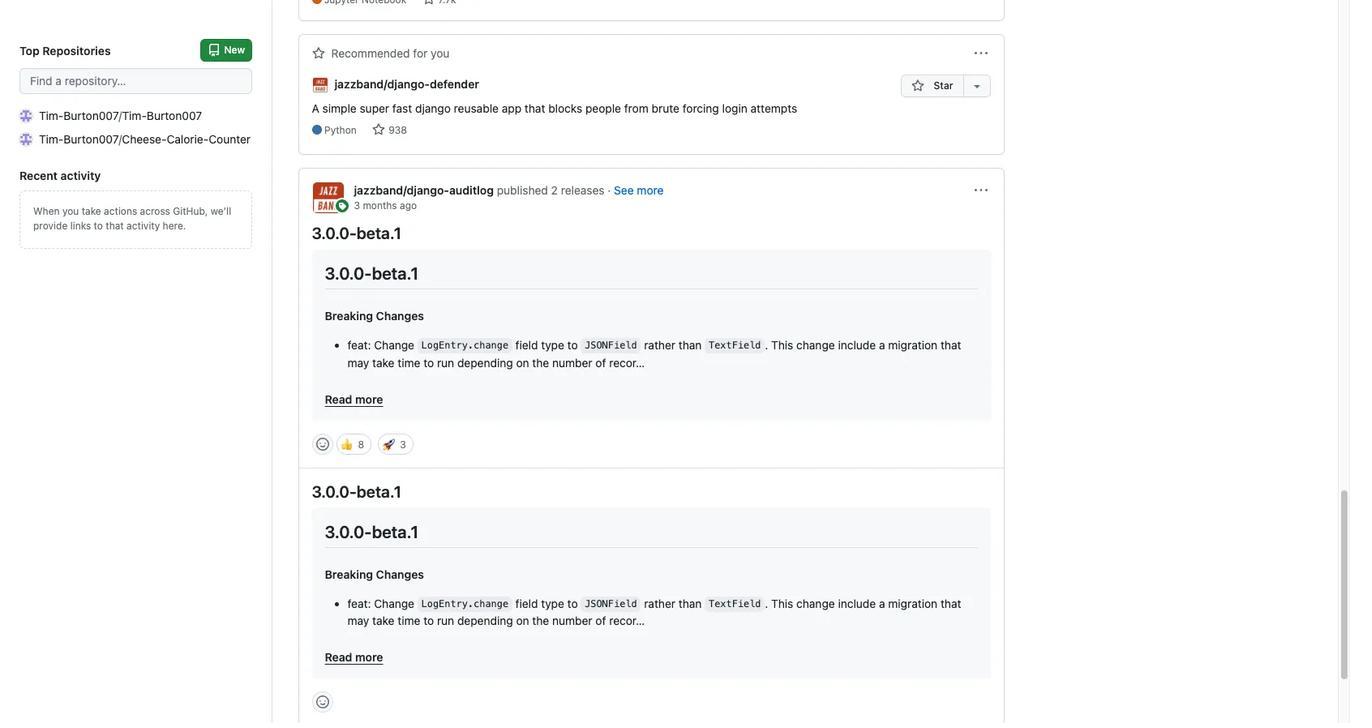 Task type: describe. For each thing, give the bounding box(es) containing it.
recent activity
[[19, 169, 101, 183]]

recommended
[[331, 47, 410, 60]]

1 breaking from the top
[[325, 309, 373, 323]]

counter
[[209, 132, 251, 146]]

2 of from the top
[[596, 614, 606, 628]]

simple
[[323, 101, 357, 115]]

jazzband/django-defender
[[335, 77, 479, 91]]

1 migration from the top
[[889, 338, 938, 352]]

1 the from the top
[[533, 356, 549, 370]]

recommended for you
[[331, 47, 450, 60]]

938
[[389, 124, 407, 136]]

from
[[624, 101, 649, 115]]

Find a repository… text field
[[19, 68, 252, 94]]

here.
[[163, 220, 186, 232]]

attempts
[[751, 101, 798, 115]]

a for second read more link from the top
[[879, 597, 886, 611]]

a for 1st read more link from the top
[[879, 338, 886, 352]]

when you take actions across github, we'll provide links to that activity here.
[[33, 205, 231, 232]]

activity inside when you take actions across github, we'll provide links to that activity here.
[[127, 220, 160, 232]]

2 the from the top
[[533, 614, 549, 628]]

feat: for second read more link from the top
[[348, 597, 371, 611]]

/ for cheese-
[[119, 132, 122, 146]]

feed tag image
[[335, 199, 348, 212]]

2 recor… from the top
[[609, 614, 645, 628]]

tim- for tim-burton007
[[39, 109, 64, 122]]

1 read from the top
[[325, 392, 352, 406]]

1 recor… from the top
[[609, 356, 645, 370]]

star
[[931, 80, 954, 92]]

2 @jazzband profile image from the top
[[312, 181, 344, 214]]

tim-burton007 / tim-burton007
[[39, 109, 202, 122]]

. for 1st read more link from the top
[[765, 338, 768, 352]]

a
[[312, 101, 319, 115]]

a simple super fast django reusable app that blocks people from brute forcing login attempts
[[312, 101, 798, 115]]

across
[[140, 205, 170, 217]]

logentry.change for 1st read more link from the top
[[422, 340, 509, 352]]

2 add or remove reactions element from the top
[[312, 692, 333, 713]]

1 include from the top
[[838, 338, 876, 352]]

1 horizontal spatial you
[[431, 47, 450, 60]]

we'll
[[211, 205, 231, 217]]

ago
[[400, 199, 417, 211]]

star image
[[912, 80, 925, 93]]

8
[[358, 439, 364, 451]]

3.0.0-beta.1 link for 1st read more link from the top
[[312, 224, 402, 242]]

1 read more link from the top
[[325, 384, 978, 408]]

changes for second read more link from the top
[[376, 568, 424, 582]]

repositories
[[42, 43, 111, 57]]

1 on from the top
[[516, 356, 529, 370]]

2 on from the top
[[516, 614, 529, 628]]

links
[[70, 220, 91, 232]]

top
[[19, 43, 40, 57]]

people
[[586, 101, 621, 115]]

2 rather from the top
[[644, 597, 676, 611]]

that inside when you take actions across github, we'll provide links to that activity here.
[[106, 220, 124, 232]]

feat: change logentry.change field type to jsonfield rather than textfield for second read more link from the top
[[348, 597, 761, 611]]

jazzband/django-auditlog published 2 releases          · see more
[[354, 183, 664, 197]]

type for second read more link from the top
[[541, 597, 565, 611]]

github,
[[173, 205, 208, 217]]

👍 8
[[341, 436, 364, 452]]

. for second read more link from the top
[[765, 597, 768, 611]]

defender
[[430, 77, 479, 91]]

repo rec icon image
[[312, 47, 325, 60]]

see
[[614, 183, 634, 197]]

🚀 3
[[383, 436, 406, 452]]

top repositories
[[19, 43, 111, 57]]

card preview element for second read more link from the top's 3.0.0-beta.1 'link'
[[312, 508, 991, 679]]

2 read more link from the top
[[325, 643, 978, 666]]

1 repo details element from the top
[[312, 0, 889, 8]]

releases
[[561, 183, 605, 197]]

3.0.0-beta.1 link for second read more link from the top
[[312, 482, 402, 501]]

add or remove reactions image for 1st add or remove reactions element from the bottom
[[316, 696, 329, 709]]

than for second read more link from the top
[[679, 597, 702, 611]]

2 read from the top
[[325, 651, 352, 665]]

1 horizontal spatial star image
[[422, 0, 435, 6]]

app
[[502, 101, 522, 115]]

auditlog
[[449, 183, 494, 197]]

add or remove reactions image for 1st add or remove reactions element from the top of the page
[[316, 438, 329, 451]]

/ for tim-
[[119, 109, 122, 122]]

actions
[[104, 205, 137, 217]]

2 migration from the top
[[889, 597, 938, 611]]

. this change include a migration that may take time to run depending on the number of recor… for second read more link from the top
[[348, 597, 962, 628]]

new link
[[201, 39, 252, 62]]

calorie-
[[167, 132, 209, 146]]

1 breaking changes from the top
[[325, 309, 424, 323]]

provide
[[33, 220, 68, 232]]

this for 1st read more link from the top
[[771, 338, 794, 352]]

tim-burton007 / cheese-calorie-counter
[[39, 132, 251, 146]]

when
[[33, 205, 60, 217]]

fast
[[393, 101, 412, 115]]



Task type: locate. For each thing, give the bounding box(es) containing it.
@jazzband profile image up a
[[312, 77, 328, 93]]

this
[[771, 338, 794, 352], [771, 597, 794, 611]]

field
[[516, 338, 538, 352], [516, 597, 538, 611]]

2 card preview element from the top
[[312, 508, 991, 679]]

. this change include a migration that may take time to run depending on the number of recor…
[[348, 338, 962, 370], [348, 597, 962, 628]]

add or remove reactions image
[[316, 438, 329, 451], [316, 696, 329, 709]]

0 vertical spatial . this change include a migration that may take time to run depending on the number of recor…
[[348, 338, 962, 370]]

jazzband/django-
[[335, 77, 430, 91], [354, 183, 449, 197]]

1 . from the top
[[765, 338, 768, 352]]

2 add or remove reactions image from the top
[[316, 696, 329, 709]]

0 vertical spatial change
[[374, 338, 415, 352]]

2 than from the top
[[679, 597, 702, 611]]

published
[[497, 183, 548, 197]]

2 type from the top
[[541, 597, 565, 611]]

1 vertical spatial . this change include a migration that may take time to run depending on the number of recor…
[[348, 597, 962, 628]]

activity right recent
[[61, 169, 101, 183]]

0 vertical spatial you
[[431, 47, 450, 60]]

2 jsonfield from the top
[[585, 599, 637, 611]]

0 horizontal spatial activity
[[61, 169, 101, 183]]

jazzband/django- for auditlog
[[354, 183, 449, 197]]

3.0.0-
[[312, 224, 357, 242], [325, 263, 372, 283], [312, 482, 357, 501], [325, 522, 372, 542]]

of
[[596, 356, 606, 370], [596, 614, 606, 628]]

2 repo details element from the top
[[312, 123, 798, 138]]

1 textfield from the top
[[709, 340, 761, 352]]

3 right 🚀
[[400, 439, 406, 451]]

·
[[608, 183, 611, 197]]

breaking changes
[[325, 309, 424, 323], [325, 568, 424, 582]]

1 vertical spatial feed item heading menu image
[[975, 184, 988, 197]]

add or remove reactions element
[[312, 434, 333, 455], [312, 692, 333, 713]]

1 vertical spatial more
[[355, 392, 383, 406]]

0 vertical spatial may
[[348, 356, 369, 370]]

1 add or remove reactions element from the top
[[312, 434, 333, 455]]

read more link
[[325, 384, 978, 408], [325, 643, 978, 666]]

jazzband/django- up ago
[[354, 183, 449, 197]]

2 field from the top
[[516, 597, 538, 611]]

number for 1st read more link from the top
[[553, 356, 593, 370]]

0 vertical spatial textfield
[[709, 340, 761, 352]]

0 vertical spatial feed item heading menu image
[[975, 47, 988, 60]]

may for second read more link from the top
[[348, 614, 369, 628]]

read
[[325, 392, 352, 406], [325, 651, 352, 665]]

1 logentry.change from the top
[[422, 340, 509, 352]]

/ down tim-burton007 / tim-burton007
[[119, 132, 122, 146]]

1 vertical spatial recor…
[[609, 614, 645, 628]]

changes
[[376, 309, 424, 323], [376, 568, 424, 582]]

migration
[[889, 338, 938, 352], [889, 597, 938, 611]]

star image up for
[[422, 0, 435, 6]]

card preview element
[[312, 250, 991, 421], [312, 508, 991, 679]]

1 depending from the top
[[458, 356, 513, 370]]

reusable
[[454, 101, 499, 115]]

burton007 for tim-
[[64, 109, 119, 122]]

0 vertical spatial feat:
[[348, 338, 371, 352]]

a
[[879, 338, 886, 352], [879, 597, 886, 611]]

. this change include a migration that may take time to run depending on the number of recor… for 1st read more link from the top
[[348, 338, 962, 370]]

2 this from the top
[[771, 597, 794, 611]]

1 vertical spatial change
[[374, 597, 415, 611]]

2 change from the top
[[374, 597, 415, 611]]

1 vertical spatial number
[[553, 614, 593, 628]]

👍
[[341, 436, 353, 452]]

tim- for cheese-calorie-counter
[[39, 132, 64, 146]]

1 vertical spatial logentry.change
[[422, 599, 509, 611]]

2 run from the top
[[437, 614, 454, 628]]

run
[[437, 356, 454, 370], [437, 614, 454, 628]]

field for 1st read more link from the top
[[516, 338, 538, 352]]

Top Repositories search field
[[19, 68, 252, 94]]

0 vertical spatial recor…
[[609, 356, 645, 370]]

2 breaking changes from the top
[[325, 568, 424, 582]]

2 feat: from the top
[[348, 597, 371, 611]]

than for 1st read more link from the top
[[679, 338, 702, 352]]

change
[[374, 338, 415, 352], [374, 597, 415, 611]]

0 vertical spatial than
[[679, 338, 702, 352]]

jazzband/django- up super
[[335, 77, 430, 91]]

3.0.0-beta.1 link down feed tag icon
[[312, 224, 402, 242]]

feat: change logentry.change field type to jsonfield rather than textfield for 1st read more link from the top
[[348, 338, 761, 352]]

jazzband/django- for defender
[[335, 77, 430, 91]]

1 feat: from the top
[[348, 338, 371, 352]]

0 vertical spatial on
[[516, 356, 529, 370]]

0 vertical spatial include
[[838, 338, 876, 352]]

depending for 1st read more link from the top
[[458, 356, 513, 370]]

0 vertical spatial take
[[82, 205, 101, 217]]

cheese calorie counter image
[[19, 133, 32, 146]]

1 vertical spatial rather
[[644, 597, 676, 611]]

add this repository to a list image
[[971, 80, 984, 93]]

depending
[[458, 356, 513, 370], [458, 614, 513, 628]]

new
[[224, 44, 245, 56]]

breaking
[[325, 309, 373, 323], [325, 568, 373, 582]]

0 vertical spatial .
[[765, 338, 768, 352]]

2 . from the top
[[765, 597, 768, 611]]

3 months ago
[[354, 199, 417, 211]]

take
[[82, 205, 101, 217], [372, 356, 395, 370], [372, 614, 395, 628]]

1 time from the top
[[398, 356, 421, 370]]

1 vertical spatial activity
[[127, 220, 160, 232]]

2 feat: change logentry.change field type to jsonfield rather than textfield from the top
[[348, 597, 761, 611]]

you right for
[[431, 47, 450, 60]]

1 vertical spatial run
[[437, 614, 454, 628]]

1 vertical spatial /
[[119, 132, 122, 146]]

burton007 up calorie-
[[147, 109, 202, 122]]

1 vertical spatial field
[[516, 597, 538, 611]]

take inside when you take actions across github, we'll provide links to that activity here.
[[82, 205, 101, 217]]

0 vertical spatial jsonfield
[[585, 340, 637, 352]]

0 vertical spatial migration
[[889, 338, 938, 352]]

tim- right tim burton007 icon
[[39, 109, 64, 122]]

for
[[413, 47, 428, 60]]

may
[[348, 356, 369, 370], [348, 614, 369, 628]]

1 jsonfield from the top
[[585, 340, 637, 352]]

number
[[553, 356, 593, 370], [553, 614, 593, 628]]

1 @jazzband profile image from the top
[[312, 77, 328, 93]]

🚀
[[383, 436, 395, 452]]

textfield
[[709, 340, 761, 352], [709, 599, 761, 611]]

2 breaking from the top
[[325, 568, 373, 582]]

jazzband/django-auditlog link
[[354, 183, 494, 197]]

1 vertical spatial you
[[62, 205, 79, 217]]

change for second read more link from the top
[[374, 597, 415, 611]]

1 horizontal spatial activity
[[127, 220, 160, 232]]

0 vertical spatial field
[[516, 338, 538, 352]]

to inside when you take actions across github, we'll provide links to that activity here.
[[94, 220, 103, 232]]

0 vertical spatial depending
[[458, 356, 513, 370]]

0 vertical spatial star image
[[422, 0, 435, 6]]

1 vertical spatial of
[[596, 614, 606, 628]]

0 vertical spatial 3
[[354, 199, 360, 211]]

1 vertical spatial feat:
[[348, 597, 371, 611]]

1 vertical spatial jsonfield
[[585, 599, 637, 611]]

this for second read more link from the top
[[771, 597, 794, 611]]

beta.1
[[357, 224, 402, 242], [372, 263, 419, 283], [357, 482, 402, 501], [372, 522, 419, 542]]

1 add or remove reactions image from the top
[[316, 438, 329, 451]]

change for 1st read more link from the top
[[374, 338, 415, 352]]

0 vertical spatial a
[[879, 338, 886, 352]]

1 vertical spatial 3
[[400, 439, 406, 451]]

2 / from the top
[[119, 132, 122, 146]]

burton007 for cheese-
[[64, 132, 119, 146]]

activity
[[61, 169, 101, 183], [127, 220, 160, 232]]

login
[[722, 101, 748, 115]]

jsonfield
[[585, 340, 637, 352], [585, 599, 637, 611]]

0 vertical spatial this
[[771, 338, 794, 352]]

2 . this change include a migration that may take time to run depending on the number of recor… from the top
[[348, 597, 962, 628]]

jazzband/django-defender link
[[335, 75, 479, 92]]

cheese-
[[122, 132, 167, 146]]

1 vertical spatial this
[[771, 597, 794, 611]]

0 vertical spatial time
[[398, 356, 421, 370]]

1 number from the top
[[553, 356, 593, 370]]

0 vertical spatial /
[[119, 109, 122, 122]]

/ up cheese-
[[119, 109, 122, 122]]

forcing
[[683, 101, 719, 115]]

3 inside 🚀 3
[[400, 439, 406, 451]]

you inside when you take actions across github, we'll provide links to that activity here.
[[62, 205, 79, 217]]

0 vertical spatial jazzband/django-
[[335, 77, 430, 91]]

2 a from the top
[[879, 597, 886, 611]]

1 vertical spatial may
[[348, 614, 369, 628]]

1 change from the top
[[797, 338, 835, 352]]

1 vertical spatial time
[[398, 614, 421, 628]]

2 include from the top
[[838, 597, 876, 611]]

you up 'links'
[[62, 205, 79, 217]]

django
[[415, 101, 451, 115]]

1 feat: change logentry.change field type to jsonfield rather than textfield from the top
[[348, 338, 761, 352]]

1 3.0.0-beta.1 link from the top
[[312, 224, 402, 242]]

0 vertical spatial card preview element
[[312, 250, 991, 421]]

1 vertical spatial the
[[533, 614, 549, 628]]

2 logentry.change from the top
[[422, 599, 509, 611]]

1 vertical spatial jazzband/django-
[[354, 183, 449, 197]]

feat: for 1st read more link from the top
[[348, 338, 371, 352]]

1 vertical spatial add or remove reactions element
[[312, 692, 333, 713]]

tim burton007 image
[[19, 109, 32, 122]]

3 right feed tag icon
[[354, 199, 360, 211]]

1 vertical spatial changes
[[376, 568, 424, 582]]

1 vertical spatial @jazzband profile image
[[312, 181, 344, 214]]

1 vertical spatial change
[[797, 597, 835, 611]]

2 textfield from the top
[[709, 599, 761, 611]]

2 feed item heading menu image from the top
[[975, 184, 988, 197]]

1 rather from the top
[[644, 338, 676, 352]]

1 vertical spatial 3.0.0-beta.1 link
[[312, 482, 402, 501]]

0 vertical spatial read more
[[325, 392, 383, 406]]

1 vertical spatial .
[[765, 597, 768, 611]]

0 vertical spatial 3.0.0-beta.1 link
[[312, 224, 402, 242]]

more
[[637, 183, 664, 197], [355, 392, 383, 406], [355, 651, 383, 665]]

1 vertical spatial a
[[879, 597, 886, 611]]

repo details element containing python
[[312, 123, 798, 138]]

than
[[679, 338, 702, 352], [679, 597, 702, 611]]

3.0.0-beta.1
[[312, 224, 402, 242], [325, 263, 419, 283], [312, 482, 402, 501], [325, 522, 419, 542]]

tim- up cheese-
[[122, 109, 147, 122]]

0 vertical spatial type
[[541, 338, 565, 352]]

python
[[324, 124, 357, 136]]

change for second read more link from the top
[[797, 597, 835, 611]]

1 read more from the top
[[325, 392, 383, 406]]

1 vertical spatial on
[[516, 614, 529, 628]]

brute
[[652, 101, 680, 115]]

0 vertical spatial number
[[553, 356, 593, 370]]

repo details element
[[312, 0, 889, 8], [312, 123, 798, 138]]

0 vertical spatial more
[[637, 183, 664, 197]]

2 depending from the top
[[458, 614, 513, 628]]

2 time from the top
[[398, 614, 421, 628]]

2 vertical spatial take
[[372, 614, 395, 628]]

938 link
[[372, 123, 407, 136]]

0 vertical spatial @jazzband profile image
[[312, 77, 328, 93]]

may for 1st read more link from the top
[[348, 356, 369, 370]]

2
[[551, 183, 558, 197]]

include
[[838, 338, 876, 352], [838, 597, 876, 611]]

1 field from the top
[[516, 338, 538, 352]]

activity down across
[[127, 220, 160, 232]]

1 vertical spatial depending
[[458, 614, 513, 628]]

feed item heading menu image
[[975, 47, 988, 60], [975, 184, 988, 197]]

1 may from the top
[[348, 356, 369, 370]]

1 vertical spatial feat: change logentry.change field type to jsonfield rather than textfield
[[348, 597, 761, 611]]

1 vertical spatial breaking changes
[[325, 568, 424, 582]]

1 this from the top
[[771, 338, 794, 352]]

time
[[398, 356, 421, 370], [398, 614, 421, 628]]

months
[[363, 199, 397, 211]]

0 vertical spatial breaking
[[325, 309, 373, 323]]

2 3.0.0-beta.1 link from the top
[[312, 482, 402, 501]]

feat: change logentry.change field type to jsonfield rather than textfield
[[348, 338, 761, 352], [348, 597, 761, 611]]

star image
[[422, 0, 435, 6], [372, 123, 385, 136]]

tim- right cheese calorie counter icon
[[39, 132, 64, 146]]

you
[[431, 47, 450, 60], [62, 205, 79, 217]]

2 number from the top
[[553, 614, 593, 628]]

1 type from the top
[[541, 338, 565, 352]]

0 vertical spatial changes
[[376, 309, 424, 323]]

changes for 1st read more link from the top
[[376, 309, 424, 323]]

super
[[360, 101, 390, 115]]

2 changes from the top
[[376, 568, 424, 582]]

read more
[[325, 392, 383, 406], [325, 651, 383, 665]]

0 vertical spatial breaking changes
[[325, 309, 424, 323]]

0 vertical spatial add or remove reactions image
[[316, 438, 329, 451]]

burton007 down tim-burton007 / tim-burton007
[[64, 132, 119, 146]]

star button
[[901, 75, 963, 98]]

1 / from the top
[[119, 109, 122, 122]]

2 change from the top
[[797, 597, 835, 611]]

to
[[94, 220, 103, 232], [568, 338, 578, 352], [424, 356, 434, 370], [568, 597, 578, 611], [424, 614, 434, 628]]

recent
[[19, 169, 58, 183]]

logentry.change
[[422, 340, 509, 352], [422, 599, 509, 611]]

1 vertical spatial card preview element
[[312, 508, 991, 679]]

the
[[533, 356, 549, 370], [533, 614, 549, 628]]

type
[[541, 338, 565, 352], [541, 597, 565, 611]]

1 vertical spatial include
[[838, 597, 876, 611]]

0 vertical spatial the
[[533, 356, 549, 370]]

0 vertical spatial rather
[[644, 338, 676, 352]]

rather
[[644, 338, 676, 352], [644, 597, 676, 611]]

2 may from the top
[[348, 614, 369, 628]]

1 vertical spatial type
[[541, 597, 565, 611]]

on
[[516, 356, 529, 370], [516, 614, 529, 628]]

1 change from the top
[[374, 338, 415, 352]]

0 vertical spatial of
[[596, 356, 606, 370]]

2 vertical spatial more
[[355, 651, 383, 665]]

2 read more from the top
[[325, 651, 383, 665]]

1 card preview element from the top
[[312, 250, 991, 421]]

0 vertical spatial add or remove reactions element
[[312, 434, 333, 455]]

1 vertical spatial read
[[325, 651, 352, 665]]

1 vertical spatial take
[[372, 356, 395, 370]]

field for second read more link from the top
[[516, 597, 538, 611]]

0 vertical spatial change
[[797, 338, 835, 352]]

1 vertical spatial migration
[[889, 597, 938, 611]]

/
[[119, 109, 122, 122], [119, 132, 122, 146]]

burton007 down find a repository… text field
[[64, 109, 119, 122]]

1 vertical spatial read more link
[[325, 643, 978, 666]]

1 . this change include a migration that may take time to run depending on the number of recor… from the top
[[348, 338, 962, 370]]

type for 1st read more link from the top
[[541, 338, 565, 352]]

number for second read more link from the top
[[553, 614, 593, 628]]

change
[[797, 338, 835, 352], [797, 597, 835, 611]]

change for 1st read more link from the top
[[797, 338, 835, 352]]

1 run from the top
[[437, 356, 454, 370]]

star image left 938
[[372, 123, 385, 136]]

3.0.0-beta.1 link
[[312, 224, 402, 242], [312, 482, 402, 501]]

1 than from the top
[[679, 338, 702, 352]]

.
[[765, 338, 768, 352], [765, 597, 768, 611]]

1 vertical spatial star image
[[372, 123, 385, 136]]

0 vertical spatial logentry.change
[[422, 340, 509, 352]]

3
[[354, 199, 360, 211], [400, 439, 406, 451]]

0 vertical spatial run
[[437, 356, 454, 370]]

0 vertical spatial activity
[[61, 169, 101, 183]]

feat:
[[348, 338, 371, 352], [348, 597, 371, 611]]

@jazzband profile image
[[312, 77, 328, 93], [312, 181, 344, 214]]

1 vertical spatial read more
[[325, 651, 383, 665]]

card preview element for 3.0.0-beta.1 'link' corresponding to 1st read more link from the top
[[312, 250, 991, 421]]

1 of from the top
[[596, 356, 606, 370]]

1 vertical spatial add or remove reactions image
[[316, 696, 329, 709]]

depending for second read more link from the top
[[458, 614, 513, 628]]

@jazzband profile image left months
[[312, 181, 344, 214]]

0 vertical spatial feat: change logentry.change field type to jsonfield rather than textfield
[[348, 338, 761, 352]]

jazzband/django- inside jazzband/django-defender link
[[335, 77, 430, 91]]

1 vertical spatial breaking
[[325, 568, 373, 582]]

1 a from the top
[[879, 338, 886, 352]]

0 vertical spatial read more link
[[325, 384, 978, 408]]

0 vertical spatial read
[[325, 392, 352, 406]]

3.0.0-beta.1 link down 8
[[312, 482, 402, 501]]

that
[[525, 101, 545, 115], [106, 220, 124, 232], [941, 338, 962, 352], [941, 597, 962, 611]]

see more link
[[614, 183, 664, 197]]

blocks
[[549, 101, 583, 115]]

0 horizontal spatial 3
[[354, 199, 360, 211]]

1 feed item heading menu image from the top
[[975, 47, 988, 60]]

0 vertical spatial repo details element
[[312, 0, 889, 8]]

tim-
[[39, 109, 64, 122], [122, 109, 147, 122], [39, 132, 64, 146]]

1 changes from the top
[[376, 309, 424, 323]]

logentry.change for second read more link from the top
[[422, 599, 509, 611]]

0 horizontal spatial you
[[62, 205, 79, 217]]

1 horizontal spatial 3
[[400, 439, 406, 451]]



Task type: vqa. For each thing, say whether or not it's contained in the screenshot.
See more link
yes



